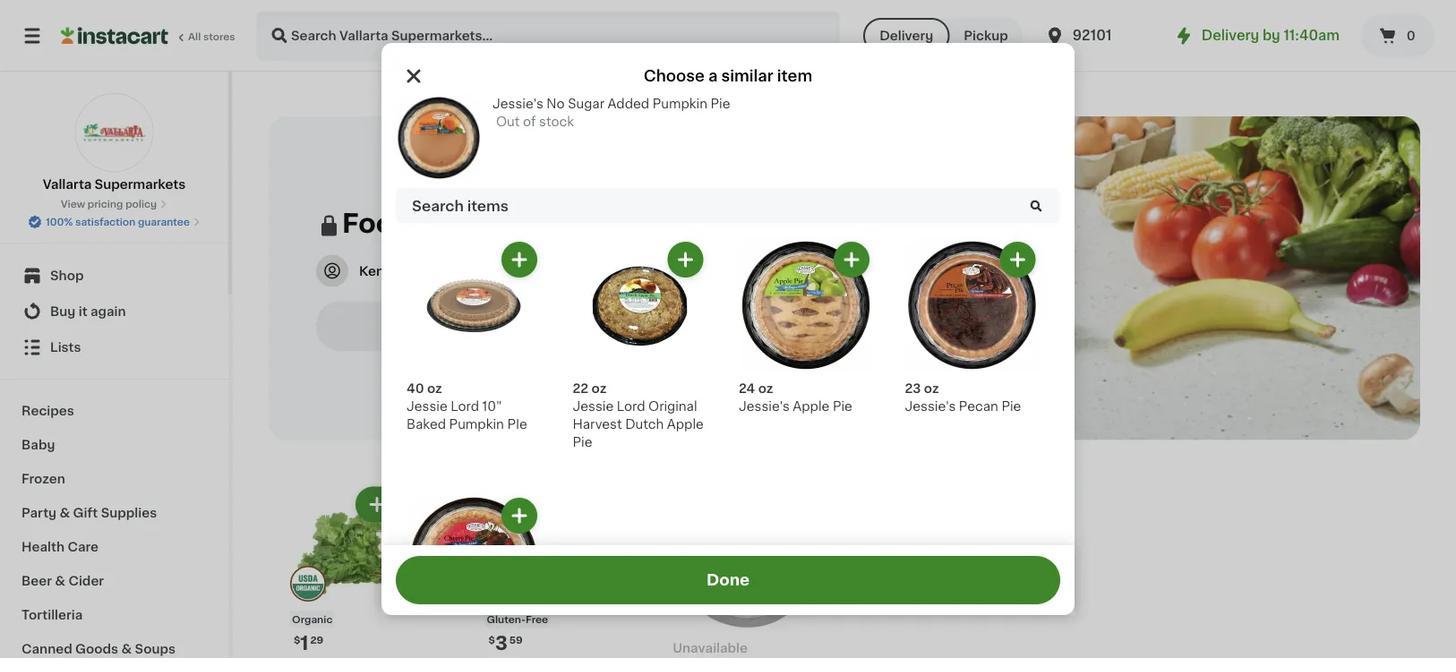 Task type: locate. For each thing, give the bounding box(es) containing it.
1 horizontal spatial $
[[489, 635, 495, 645]]

oz inside 24 oz jessie's apple pie
[[759, 383, 774, 395]]

1 $ from the left
[[294, 635, 300, 645]]

jessie inside 22 oz jessie lord original harvest dutch apple pie
[[573, 401, 614, 413]]

group containing 22 oz
[[573, 238, 707, 452]]

care
[[68, 541, 98, 554]]

oz right 23
[[925, 383, 940, 395]]

canned goods & soups link
[[11, 633, 218, 659]]

23
[[905, 383, 922, 395]]

pumpkin down 10"
[[449, 418, 504, 431]]

goods
[[75, 643, 118, 656]]

$ left 29 at bottom
[[294, 635, 300, 645]]

0 horizontal spatial delivery
[[880, 30, 934, 42]]

similar
[[722, 69, 774, 84]]

$
[[294, 635, 300, 645], [489, 635, 495, 645]]

jessie's down 24 at bottom right
[[739, 401, 790, 413]]

1 horizontal spatial jessie's
[[739, 401, 790, 413]]

pickup
[[964, 30, 1009, 42]]

soups
[[135, 643, 176, 656]]

0 horizontal spatial $
[[294, 635, 300, 645]]

1 vertical spatial apple
[[667, 418, 704, 431]]

oz inside 22 oz jessie lord original harvest dutch apple pie
[[592, 383, 607, 395]]

1 horizontal spatial delivery
[[1202, 29, 1260, 42]]

jessie's down 23
[[905, 401, 956, 413]]

1 vertical spatial items
[[552, 319, 597, 334]]

vallarta supermarkets link
[[43, 93, 186, 194]]

baby
[[22, 439, 55, 452]]

jessie's for 23 oz jessie's pecan pie
[[905, 401, 956, 413]]

1 horizontal spatial pumpkin
[[653, 98, 708, 110]]

1 horizontal spatial apple
[[793, 401, 830, 413]]

2 vertical spatial &
[[121, 643, 132, 656]]

delivery inside delivery by 11:40am link
[[1202, 29, 1260, 42]]

$ for 3
[[489, 635, 495, 645]]

oz inside 40 oz jessie lord 10" baked pumpkin pie
[[427, 383, 442, 395]]

None search field
[[256, 11, 841, 61]]

lord left 10"
[[451, 401, 479, 413]]

92101 button
[[1045, 11, 1152, 61]]

all
[[188, 32, 201, 42]]

& left gift on the bottom left
[[60, 507, 70, 520]]

harvest
[[573, 418, 622, 431]]

group containing 40 oz
[[407, 238, 541, 434]]

2 jessie from the left
[[573, 401, 614, 413]]

100% satisfaction guarantee button
[[28, 211, 201, 229]]

add button
[[357, 489, 427, 521]]

oz inside the '23 oz jessie's pecan pie'
[[925, 383, 940, 395]]

0 horizontal spatial apple
[[667, 418, 704, 431]]

jessie's up the out
[[493, 98, 544, 110]]

jessie's inside jessie's no sugar added pumpkin pie out of stock
[[493, 98, 544, 110]]

beer & cider
[[22, 575, 104, 588]]

pumpkin down choose
[[653, 98, 708, 110]]

choose a similar item dialog
[[382, 43, 1075, 659]]

29
[[311, 635, 324, 645]]

lord for dutch
[[617, 401, 646, 413]]

jessie's no sugar added pumpkin pie out of stock
[[493, 98, 731, 128]]

parks
[[411, 265, 447, 277]]

jessie's inside the '23 oz jessie's pecan pie'
[[905, 401, 956, 413]]

&
[[60, 507, 70, 520], [55, 575, 65, 588], [121, 643, 132, 656]]

lord inside 22 oz jessie lord original harvest dutch apple pie
[[617, 401, 646, 413]]

items for edit items
[[552, 319, 597, 334]]

3 oz from the left
[[759, 383, 774, 395]]

shop link
[[11, 258, 218, 294]]

& inside canned goods & soups link
[[121, 643, 132, 656]]

0 horizontal spatial items
[[467, 199, 509, 213]]

apple inside 24 oz jessie's apple pie
[[793, 401, 830, 413]]

0 horizontal spatial lord
[[451, 401, 479, 413]]

delivery for delivery
[[880, 30, 934, 42]]

jessie's
[[493, 98, 544, 110], [739, 401, 790, 413], [905, 401, 956, 413]]

pumpkin inside 40 oz jessie lord 10" baked pumpkin pie
[[449, 418, 504, 431]]

jessie
[[407, 401, 448, 413], [573, 401, 614, 413]]

items inside choose a similar item dialog
[[467, 199, 509, 213]]

jessie's inside 24 oz jessie's apple pie
[[739, 401, 790, 413]]

24
[[739, 383, 756, 395]]

pie
[[711, 98, 731, 110], [833, 401, 853, 413], [1002, 401, 1022, 413], [573, 436, 593, 449]]

pickup button
[[950, 18, 1023, 54]]

gift
[[73, 507, 98, 520]]

buy it again link
[[11, 294, 218, 330]]

group containing 23 oz
[[905, 238, 1040, 416]]

delivery for delivery by 11:40am
[[1202, 29, 1260, 42]]

supermarkets
[[95, 178, 186, 191]]

1 horizontal spatial jessie
[[573, 401, 614, 413]]

gluten-
[[487, 615, 526, 625]]

2 oz from the left
[[592, 383, 607, 395]]

& inside beer & cider link
[[55, 575, 65, 588]]

supplies
[[101, 507, 157, 520]]

& left soups
[[121, 643, 132, 656]]

delivery left pickup button
[[880, 30, 934, 42]]

delivery
[[1202, 29, 1260, 42], [880, 30, 934, 42]]

2 $ from the left
[[489, 635, 495, 645]]

0 vertical spatial apple
[[793, 401, 830, 413]]

2 lord from the left
[[617, 401, 646, 413]]

beer
[[22, 575, 52, 588]]

lord up dutch
[[617, 401, 646, 413]]

organic
[[292, 615, 333, 625]]

no
[[547, 98, 565, 110]]

100%
[[46, 217, 73, 227]]

2 horizontal spatial jessie's
[[905, 401, 956, 413]]

0
[[1407, 30, 1416, 42]]

jessie up baked
[[407, 401, 448, 413]]

edit items button
[[316, 301, 797, 352]]

0 vertical spatial items
[[467, 199, 509, 213]]

1 vertical spatial pumpkin
[[449, 418, 504, 431]]

items right edit
[[552, 319, 597, 334]]

1 vertical spatial &
[[55, 575, 65, 588]]

done
[[707, 573, 750, 588]]

items right search
[[467, 199, 509, 213]]

lists
[[50, 341, 81, 354]]

guarantee
[[138, 217, 190, 227]]

0 horizontal spatial jessie's
[[493, 98, 544, 110]]

out
[[496, 116, 520, 128]]

jessie up harvest at the left bottom of page
[[573, 401, 614, 413]]

dutch
[[626, 418, 664, 431]]

health
[[22, 541, 64, 554]]

22 oz jessie lord original harvest dutch apple pie
[[573, 383, 704, 449]]

0 horizontal spatial pumpkin
[[449, 418, 504, 431]]

oz right 40
[[427, 383, 442, 395]]

pie inside 24 oz jessie's apple pie
[[833, 401, 853, 413]]

1 horizontal spatial lord
[[617, 401, 646, 413]]

group
[[407, 238, 541, 434], [573, 238, 707, 452], [739, 238, 874, 416], [905, 238, 1040, 416], [407, 495, 541, 659]]

apple
[[793, 401, 830, 413], [667, 418, 704, 431]]

delivery left by
[[1202, 29, 1260, 42]]

lord inside 40 oz jessie lord 10" baked pumpkin pie
[[451, 401, 479, 413]]

view
[[61, 199, 85, 209]]

items
[[467, 199, 509, 213], [552, 319, 597, 334]]

party & gift supplies
[[22, 507, 157, 520]]

stock
[[540, 116, 574, 128]]

pecan
[[960, 401, 999, 413]]

jessie inside 40 oz jessie lord 10" baked pumpkin pie
[[407, 401, 448, 413]]

choose
[[644, 69, 705, 84]]

1 jessie from the left
[[407, 401, 448, 413]]

pumpkin
[[653, 98, 708, 110], [449, 418, 504, 431]]

frozen
[[22, 473, 65, 486]]

all stores
[[188, 32, 235, 42]]

0 horizontal spatial jessie
[[407, 401, 448, 413]]

$ inside $ 1 29
[[294, 635, 300, 645]]

92101
[[1073, 29, 1112, 42]]

& inside the party & gift supplies link
[[60, 507, 70, 520]]

delivery inside delivery button
[[880, 30, 934, 42]]

22
[[573, 383, 589, 395]]

policy
[[126, 199, 157, 209]]

4 oz from the left
[[925, 383, 940, 395]]

1 lord from the left
[[451, 401, 479, 413]]

unavailable
[[673, 642, 748, 655]]

oz right 22
[[592, 383, 607, 395]]

1 oz from the left
[[427, 383, 442, 395]]

0 vertical spatial &
[[60, 507, 70, 520]]

oz
[[427, 383, 442, 395], [592, 383, 607, 395], [759, 383, 774, 395], [925, 383, 940, 395]]

& for beer
[[55, 575, 65, 588]]

oz right 24 at bottom right
[[759, 383, 774, 395]]

0 vertical spatial pumpkin
[[653, 98, 708, 110]]

& right "beer"
[[55, 575, 65, 588]]

$ inside $ 3 59
[[489, 635, 495, 645]]

1 horizontal spatial items
[[552, 319, 597, 334]]

$ left 59
[[489, 635, 495, 645]]

view pricing policy link
[[61, 197, 168, 211]]



Task type: describe. For each thing, give the bounding box(es) containing it.
vallarta supermarkets logo image
[[75, 93, 154, 172]]

lord for pumpkin
[[451, 401, 479, 413]]

apple inside 22 oz jessie lord original harvest dutch apple pie
[[667, 418, 704, 431]]

free
[[526, 615, 548, 625]]

satisfaction
[[75, 217, 136, 227]]

jessie for 40
[[407, 401, 448, 413]]

baked
[[407, 418, 446, 431]]

a
[[709, 69, 718, 84]]

gluten-free
[[487, 615, 548, 625]]

buy it again
[[50, 306, 126, 318]]

sugar
[[568, 98, 605, 110]]

health care
[[22, 541, 98, 554]]

add
[[391, 499, 418, 511]]

tortilleria
[[22, 609, 83, 622]]

food
[[342, 210, 412, 236]]

search
[[412, 199, 464, 213]]

$ 3 59
[[489, 635, 523, 653]]

pie inside the '23 oz jessie's pecan pie'
[[1002, 401, 1022, 413]]

pricing
[[88, 199, 123, 209]]

canned
[[22, 643, 72, 656]]

delivery by 11:40am link
[[1174, 25, 1340, 47]]

23 oz jessie's pecan pie
[[905, 383, 1022, 413]]

jessie's for 24 oz jessie's apple pie
[[739, 401, 790, 413]]

group containing 24 oz
[[739, 238, 874, 416]]

done button
[[396, 556, 1061, 605]]

delivery button
[[864, 18, 950, 54]]

edit items
[[516, 319, 597, 334]]

oz for 24 oz
[[759, 383, 774, 395]]

kendall parks
[[359, 265, 447, 277]]

stores
[[203, 32, 235, 42]]

oz for 40 oz
[[427, 383, 442, 395]]

product group
[[283, 484, 432, 659]]

oz for 23 oz
[[925, 383, 940, 395]]

pie inside 22 oz jessie lord original harvest dutch apple pie
[[573, 436, 593, 449]]

kendall
[[359, 265, 408, 277]]

choose a similar item
[[644, 69, 813, 84]]

40
[[407, 383, 424, 395]]

by
[[1263, 29, 1281, 42]]

of
[[523, 116, 536, 128]]

& for party
[[60, 507, 70, 520]]

cider
[[68, 575, 104, 588]]

health care link
[[11, 530, 218, 565]]

vallarta
[[43, 178, 92, 191]]

11:40am
[[1284, 29, 1340, 42]]

search items button
[[396, 188, 1061, 224]]

0 button
[[1362, 14, 1435, 57]]

again
[[91, 306, 126, 318]]

edit
[[516, 319, 549, 334]]

pie
[[508, 418, 528, 431]]

40 oz jessie lord 10" baked pumpkin pie
[[407, 383, 528, 431]]

$ 1 29
[[294, 635, 324, 653]]

tortilleria link
[[11, 599, 218, 633]]

instacart logo image
[[61, 25, 168, 47]]

1
[[300, 635, 309, 653]]

pumpkin inside jessie's no sugar added pumpkin pie out of stock
[[653, 98, 708, 110]]

vallarta supermarkets
[[43, 178, 186, 191]]

delivery by 11:40am
[[1202, 29, 1340, 42]]

service type group
[[864, 18, 1023, 54]]

100% satisfaction guarantee
[[46, 217, 190, 227]]

24 oz jessie's apple pie
[[739, 383, 853, 413]]

59
[[510, 635, 523, 645]]

original
[[649, 401, 698, 413]]

party & gift supplies link
[[11, 496, 218, 530]]

jessie for 22
[[573, 401, 614, 413]]

3
[[495, 635, 508, 653]]

$ for 1
[[294, 635, 300, 645]]

view pricing policy
[[61, 199, 157, 209]]

buy
[[50, 306, 76, 318]]

items for search items
[[467, 199, 509, 213]]

lists link
[[11, 330, 218, 366]]

party
[[22, 507, 57, 520]]

10"
[[483, 401, 502, 413]]

beer & cider link
[[11, 565, 218, 599]]

pie inside jessie's no sugar added pumpkin pie out of stock
[[711, 98, 731, 110]]

shop
[[50, 270, 84, 282]]

it
[[79, 306, 87, 318]]

item
[[778, 69, 813, 84]]

oz for 22 oz
[[592, 383, 607, 395]]

added
[[608, 98, 650, 110]]

search items
[[412, 199, 509, 213]]

frozen link
[[11, 462, 218, 496]]

all stores link
[[61, 11, 237, 61]]



Task type: vqa. For each thing, say whether or not it's contained in the screenshot.
Route
no



